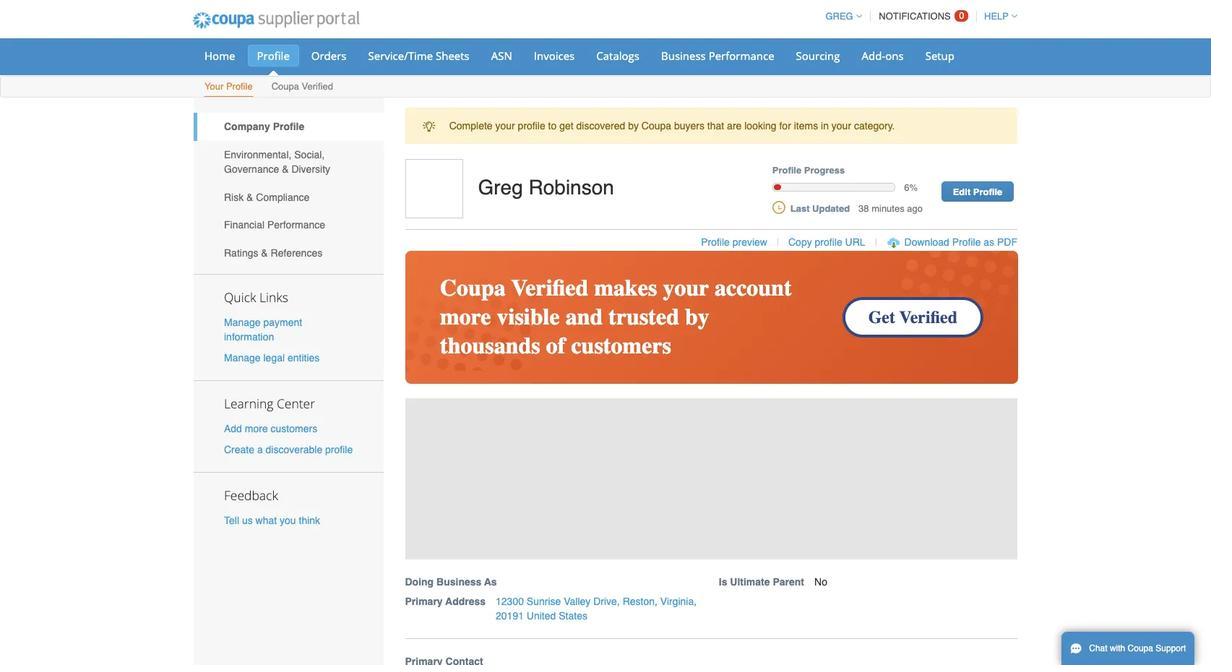 Task type: vqa. For each thing, say whether or not it's contained in the screenshot.
the 11:19
no



Task type: describe. For each thing, give the bounding box(es) containing it.
download
[[905, 237, 950, 248]]

no
[[815, 576, 828, 588]]

1 your from the left
[[496, 120, 515, 132]]

what
[[256, 515, 277, 527]]

by
[[628, 120, 639, 132]]

profile progress
[[773, 165, 845, 176]]

as
[[984, 237, 995, 248]]

add-ons link
[[853, 45, 914, 67]]

virginia,
[[661, 596, 697, 607]]

profile preview
[[702, 237, 768, 248]]

address
[[446, 596, 486, 607]]

sunrise
[[527, 596, 561, 607]]

service/time sheets link
[[359, 45, 479, 67]]

ago
[[908, 203, 923, 214]]

sheets
[[436, 48, 470, 63]]

help
[[985, 11, 1009, 22]]

2 your from the left
[[832, 120, 852, 132]]

help link
[[978, 11, 1018, 22]]

service/time
[[368, 48, 433, 63]]

greg robinson banner
[[400, 159, 1033, 639]]

are
[[728, 120, 742, 132]]

support
[[1156, 644, 1187, 654]]

& for compliance
[[247, 191, 253, 203]]

with
[[1111, 644, 1126, 654]]

legal
[[264, 352, 285, 364]]

as
[[484, 576, 497, 588]]

risk & compliance
[[224, 191, 310, 203]]

create
[[224, 444, 255, 456]]

profile left the progress
[[773, 165, 802, 176]]

coupa inside button
[[1129, 644, 1154, 654]]

complete your profile to get discovered by coupa buyers that are looking for items in your category. alert
[[405, 108, 1018, 144]]

12300
[[496, 596, 524, 607]]

tell us what you think button
[[224, 514, 320, 528]]

profile preview link
[[702, 237, 768, 248]]

tell us what you think
[[224, 515, 320, 527]]

12300 sunrise valley drive, reston, virginia, 20191 united states
[[496, 596, 697, 622]]

robinson
[[529, 176, 615, 199]]

asn link
[[482, 45, 522, 67]]

feedback
[[224, 487, 278, 504]]

links
[[260, 288, 288, 306]]

coupa verified link
[[271, 78, 334, 97]]

greg link
[[820, 11, 862, 22]]

manage for manage legal entities
[[224, 352, 261, 364]]

20191
[[496, 610, 524, 622]]

url
[[846, 237, 866, 248]]

us
[[242, 515, 253, 527]]

2 vertical spatial profile
[[325, 444, 353, 456]]

add more customers
[[224, 423, 318, 435]]

profile left preview
[[702, 237, 730, 248]]

compliance
[[256, 191, 310, 203]]

last
[[791, 203, 810, 214]]

navigation containing notifications 0
[[820, 2, 1018, 30]]

ratings
[[224, 247, 258, 259]]

quick links
[[224, 288, 288, 306]]

information
[[224, 331, 274, 342]]

service/time sheets
[[368, 48, 470, 63]]

pdf
[[998, 237, 1018, 248]]

1 horizontal spatial business
[[662, 48, 706, 63]]

minutes
[[872, 203, 905, 214]]

add more customers link
[[224, 423, 318, 435]]

company
[[224, 121, 270, 133]]

company profile link
[[194, 113, 384, 141]]

asn
[[492, 48, 513, 63]]

greg for greg robinson
[[478, 176, 523, 199]]

references
[[271, 247, 323, 259]]

items
[[795, 120, 819, 132]]

performance for financial performance
[[267, 219, 325, 231]]

discoverable
[[266, 444, 323, 456]]

risk
[[224, 191, 244, 203]]

doing business as
[[405, 576, 497, 588]]

ons
[[886, 48, 904, 63]]

discovered
[[577, 120, 626, 132]]

profile inside button
[[953, 237, 982, 248]]

profile inside complete your profile to get discovered by coupa buyers that are looking for items in your category. 'alert'
[[518, 120, 546, 132]]

home
[[205, 48, 235, 63]]

looking
[[745, 120, 777, 132]]

profile down coupa supplier portal image
[[257, 48, 290, 63]]

performance for business performance
[[709, 48, 775, 63]]

states
[[559, 610, 588, 622]]

profile right your
[[226, 81, 253, 92]]

verified
[[302, 81, 333, 92]]

business inside greg robinson banner
[[437, 576, 482, 588]]

add
[[224, 423, 242, 435]]

financial performance
[[224, 219, 325, 231]]



Task type: locate. For each thing, give the bounding box(es) containing it.
you
[[280, 515, 296, 527]]

1 vertical spatial business
[[437, 576, 482, 588]]

12300 sunrise valley drive, reston, virginia, 20191 united states link
[[496, 596, 697, 622]]

that
[[708, 120, 725, 132]]

orders link
[[302, 45, 356, 67]]

notifications
[[880, 11, 951, 22]]

complete
[[450, 120, 493, 132]]

6%
[[905, 182, 918, 193]]

manage legal entities link
[[224, 352, 320, 364]]

coupa
[[272, 81, 299, 92], [642, 120, 672, 132], [1129, 644, 1154, 654]]

business
[[662, 48, 706, 63], [437, 576, 482, 588]]

coupa right by
[[642, 120, 672, 132]]

coupa supplier portal image
[[183, 2, 369, 38]]

manage up the information
[[224, 316, 261, 328]]

ratings & references
[[224, 247, 323, 259]]

1 horizontal spatial &
[[261, 247, 268, 259]]

buyers
[[675, 120, 705, 132]]

coupa verified
[[272, 81, 333, 92]]

1 vertical spatial &
[[247, 191, 253, 203]]

sourcing
[[797, 48, 841, 63]]

greg up the sourcing link
[[826, 11, 854, 22]]

social,
[[295, 149, 325, 161]]

tell
[[224, 515, 239, 527]]

quick
[[224, 288, 256, 306]]

& left diversity on the top left
[[282, 163, 289, 175]]

chat
[[1090, 644, 1108, 654]]

invoices link
[[525, 45, 584, 67]]

0 vertical spatial performance
[[709, 48, 775, 63]]

1 vertical spatial profile
[[815, 237, 843, 248]]

setup link
[[917, 45, 965, 67]]

primary address
[[405, 596, 486, 607]]

0 horizontal spatial business
[[437, 576, 482, 588]]

1 manage from the top
[[224, 316, 261, 328]]

chat with coupa support button
[[1062, 632, 1196, 665]]

greg right greg robinson image
[[478, 176, 523, 199]]

1 horizontal spatial greg
[[826, 11, 854, 22]]

edit profile link
[[942, 182, 1015, 202]]

profile up social,
[[273, 121, 305, 133]]

company profile
[[224, 121, 305, 133]]

profile
[[518, 120, 546, 132], [815, 237, 843, 248], [325, 444, 353, 456]]

progress
[[805, 165, 845, 176]]

is
[[719, 576, 728, 588]]

profile left 'to' at the left top of page
[[518, 120, 546, 132]]

profile right the discoverable
[[325, 444, 353, 456]]

& right ratings
[[261, 247, 268, 259]]

2 horizontal spatial profile
[[815, 237, 843, 248]]

manage down the information
[[224, 352, 261, 364]]

create a discoverable profile
[[224, 444, 353, 456]]

performance
[[709, 48, 775, 63], [267, 219, 325, 231]]

background image
[[405, 398, 1018, 559]]

diversity
[[292, 163, 331, 175]]

manage inside manage payment information
[[224, 316, 261, 328]]

business right catalogs link
[[662, 48, 706, 63]]

&
[[282, 163, 289, 175], [247, 191, 253, 203], [261, 247, 268, 259]]

invoices
[[534, 48, 575, 63]]

last updated
[[791, 203, 850, 214]]

orders
[[312, 48, 347, 63]]

0 horizontal spatial coupa
[[272, 81, 299, 92]]

environmental, social, governance & diversity link
[[194, 141, 384, 183]]

0 vertical spatial coupa
[[272, 81, 299, 92]]

greg robinson
[[478, 176, 615, 199]]

your
[[205, 81, 224, 92]]

think
[[299, 515, 320, 527]]

catalogs
[[597, 48, 640, 63]]

profile link
[[248, 45, 299, 67]]

2 manage from the top
[[224, 352, 261, 364]]

in
[[822, 120, 829, 132]]

0 vertical spatial business
[[662, 48, 706, 63]]

environmental,
[[224, 149, 292, 161]]

0 horizontal spatial your
[[496, 120, 515, 132]]

greg for greg
[[826, 11, 854, 22]]

more
[[245, 423, 268, 435]]

your
[[496, 120, 515, 132], [832, 120, 852, 132]]

manage
[[224, 316, 261, 328], [224, 352, 261, 364]]

0 horizontal spatial &
[[247, 191, 253, 203]]

1 horizontal spatial your
[[832, 120, 852, 132]]

united
[[527, 610, 556, 622]]

0 horizontal spatial profile
[[325, 444, 353, 456]]

profile inside the copy profile url button
[[815, 237, 843, 248]]

& right risk
[[247, 191, 253, 203]]

0 vertical spatial greg
[[826, 11, 854, 22]]

1 vertical spatial performance
[[267, 219, 325, 231]]

financial performance link
[[194, 211, 384, 239]]

your profile link
[[204, 78, 254, 97]]

greg robinson image
[[405, 159, 463, 219]]

valley
[[564, 596, 591, 607]]

navigation
[[820, 2, 1018, 30]]

learning center
[[224, 395, 315, 412]]

copy profile url
[[789, 237, 866, 248]]

manage legal entities
[[224, 352, 320, 364]]

your right the in at the right
[[832, 120, 852, 132]]

performance up the are
[[709, 48, 775, 63]]

notifications 0
[[880, 10, 965, 22]]

edit profile
[[954, 187, 1003, 198]]

greg inside banner
[[478, 176, 523, 199]]

0 vertical spatial &
[[282, 163, 289, 175]]

updated
[[813, 203, 850, 214]]

0 vertical spatial manage
[[224, 316, 261, 328]]

environmental, social, governance & diversity
[[224, 149, 331, 175]]

chat with coupa support
[[1090, 644, 1187, 654]]

0 horizontal spatial greg
[[478, 176, 523, 199]]

governance
[[224, 163, 279, 175]]

to
[[549, 120, 557, 132]]

& inside ratings & references link
[[261, 247, 268, 259]]

0
[[960, 10, 965, 21]]

2 vertical spatial &
[[261, 247, 268, 259]]

ratings & references link
[[194, 239, 384, 267]]

category.
[[855, 120, 896, 132]]

1 horizontal spatial profile
[[518, 120, 546, 132]]

1 horizontal spatial coupa
[[642, 120, 672, 132]]

entities
[[288, 352, 320, 364]]

manage payment information link
[[224, 316, 302, 342]]

add-ons
[[862, 48, 904, 63]]

doing
[[405, 576, 434, 588]]

& for references
[[261, 247, 268, 259]]

2 vertical spatial coupa
[[1129, 644, 1154, 654]]

coupa right with
[[1129, 644, 1154, 654]]

profile left url
[[815, 237, 843, 248]]

edit
[[954, 187, 971, 198]]

business performance
[[662, 48, 775, 63]]

manage for manage payment information
[[224, 316, 261, 328]]

your right complete
[[496, 120, 515, 132]]

& inside risk & compliance link
[[247, 191, 253, 203]]

catalogs link
[[587, 45, 649, 67]]

1 vertical spatial greg
[[478, 176, 523, 199]]

payment
[[264, 316, 302, 328]]

2 horizontal spatial coupa
[[1129, 644, 1154, 654]]

profile left as
[[953, 237, 982, 248]]

profile right edit at the top of page
[[974, 187, 1003, 198]]

profile
[[257, 48, 290, 63], [226, 81, 253, 92], [273, 121, 305, 133], [773, 165, 802, 176], [974, 187, 1003, 198], [702, 237, 730, 248], [953, 237, 982, 248]]

greg inside navigation
[[826, 11, 854, 22]]

parent
[[773, 576, 805, 588]]

setup
[[926, 48, 955, 63]]

coupa left verified
[[272, 81, 299, 92]]

0 horizontal spatial performance
[[267, 219, 325, 231]]

home link
[[195, 45, 245, 67]]

coupa inside 'alert'
[[642, 120, 672, 132]]

business up address
[[437, 576, 482, 588]]

& inside environmental, social, governance & diversity
[[282, 163, 289, 175]]

2 horizontal spatial &
[[282, 163, 289, 175]]

0 vertical spatial profile
[[518, 120, 546, 132]]

1 vertical spatial manage
[[224, 352, 261, 364]]

performance up references
[[267, 219, 325, 231]]

1 horizontal spatial performance
[[709, 48, 775, 63]]

1 vertical spatial coupa
[[642, 120, 672, 132]]



